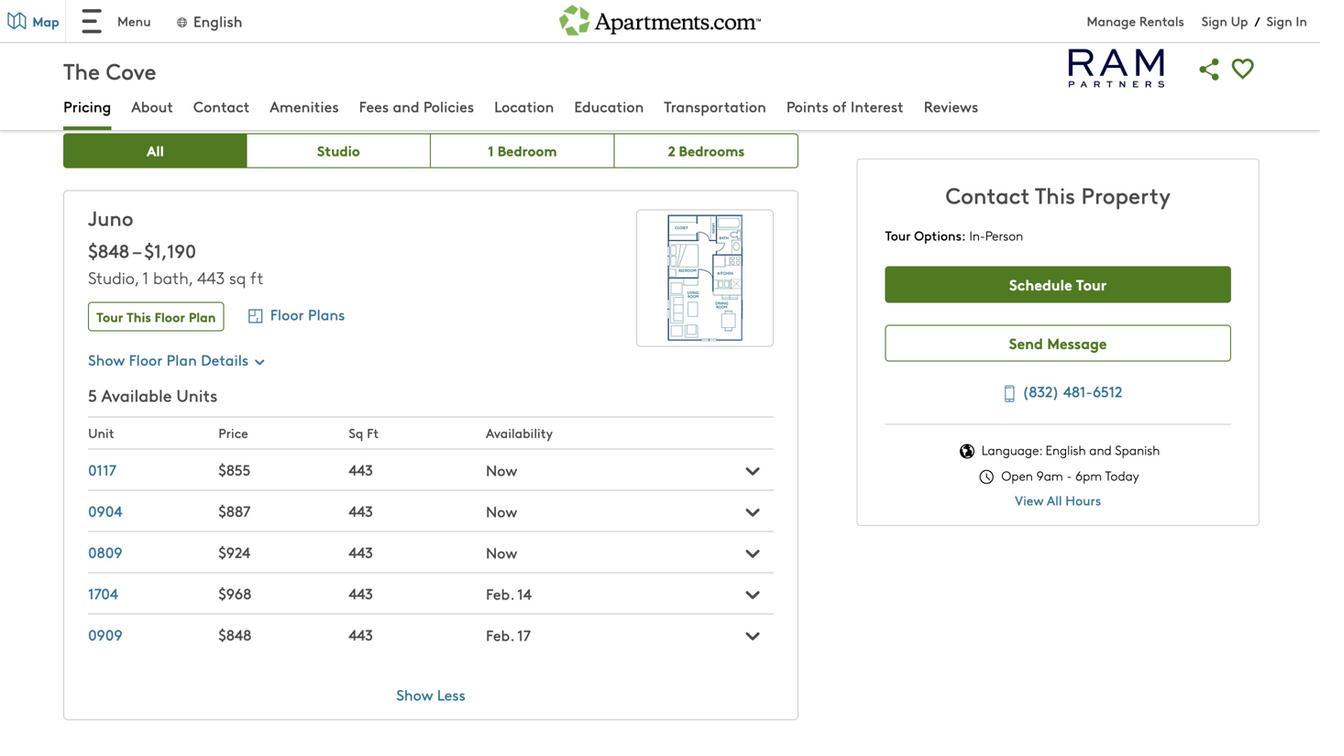 Task type: vqa. For each thing, say whether or not it's contained in the screenshot.
Bed
no



Task type: locate. For each thing, give the bounding box(es) containing it.
,
[[135, 266, 139, 289], [189, 266, 193, 289]]

send message button
[[886, 325, 1232, 362]]

all down about button at the left top
[[147, 141, 164, 160]]

points
[[787, 96, 829, 116]]

plans inside button
[[308, 304, 345, 324]]

this up show floor plan details
[[127, 308, 151, 326]]

person
[[986, 227, 1024, 244]]

0 vertical spatial studio
[[317, 141, 360, 160]]

1 horizontal spatial this
[[1035, 180, 1076, 210]]

0 horizontal spatial show
[[88, 350, 125, 370]]

english up open 9am - 6pm today
[[1046, 442, 1086, 459]]

all inside all button
[[147, 141, 164, 160]]

studio inside juno $848 – $1,190 studio , 1 bath , 443 sq ft
[[88, 266, 135, 289]]

and inside button
[[393, 96, 420, 116]]

0 vertical spatial plan
[[189, 308, 216, 326]]

plan up units
[[167, 350, 197, 370]]

tour right the schedule on the right top of the page
[[1076, 274, 1107, 295]]

1 vertical spatial now
[[486, 501, 517, 522]]

0 horizontal spatial studio
[[88, 266, 135, 289]]

and
[[393, 96, 420, 116], [1090, 442, 1112, 459]]

1 horizontal spatial tour
[[886, 227, 911, 244]]

0 horizontal spatial ,
[[135, 266, 139, 289]]

0 horizontal spatial english
[[193, 11, 243, 31]]

about
[[131, 96, 173, 116]]

sign left up
[[1202, 12, 1228, 30]]

0 vertical spatial plans
[[255, 62, 325, 100]]

1 horizontal spatial show
[[397, 685, 433, 705]]

$848 left the –
[[88, 238, 130, 263]]

policies
[[424, 96, 474, 116]]

0809 button
[[88, 542, 123, 563]]

1 vertical spatial plans
[[308, 304, 345, 324]]

1 inside button
[[488, 141, 494, 160]]

feb. left 17
[[486, 625, 514, 646]]

now
[[486, 460, 517, 480], [486, 501, 517, 522], [486, 542, 517, 563]]

2 bedrooms
[[668, 141, 745, 160]]

tour for tour options: in-person
[[886, 227, 911, 244]]

, down the $1,190
[[189, 266, 193, 289]]

feb.
[[486, 584, 514, 604], [486, 625, 514, 646]]

1 vertical spatial contact
[[946, 180, 1030, 210]]

2 now from the top
[[486, 501, 517, 522]]

feb. 14
[[486, 584, 532, 604]]

2
[[668, 141, 676, 160]]

and up 6pm
[[1090, 442, 1112, 459]]

0 vertical spatial tour
[[886, 227, 911, 244]]

2 pricing from the top
[[63, 96, 111, 116]]

available
[[101, 384, 172, 407]]

0 vertical spatial $848
[[88, 238, 130, 263]]

0 vertical spatial this
[[1035, 180, 1076, 210]]

all down 9am
[[1047, 491, 1063, 509]]

this left "property"
[[1035, 180, 1076, 210]]

1 horizontal spatial ,
[[189, 266, 193, 289]]

pricing for pricing button
[[63, 96, 111, 116]]

0904 button
[[88, 501, 122, 521]]

3 now from the top
[[486, 542, 517, 563]]

sign left "in"
[[1267, 12, 1293, 30]]

tour options: in-person
[[886, 227, 1024, 244]]

language:
[[982, 442, 1043, 459]]

0 vertical spatial and
[[393, 96, 420, 116]]

, down the –
[[135, 266, 139, 289]]

show less button
[[391, 685, 471, 705]]

$1,190
[[144, 238, 196, 263]]

amenities
[[270, 96, 339, 116]]

0 vertical spatial contact
[[194, 96, 250, 116]]

tour this floor plan button
[[88, 302, 224, 332]]

contact right &
[[194, 96, 250, 116]]

1 now from the top
[[486, 460, 517, 480]]

and right fees
[[393, 96, 420, 116]]

contact up in- at the right top of the page
[[946, 180, 1030, 210]]

5
[[88, 384, 97, 407]]

1 inside juno $848 – $1,190 studio , 1 bath , 443 sq ft
[[143, 266, 149, 289]]

contact
[[194, 96, 250, 116], [946, 180, 1030, 210]]

studio
[[317, 141, 360, 160], [88, 266, 135, 289]]

sign
[[1202, 12, 1228, 30], [1267, 12, 1293, 30]]

1 vertical spatial studio
[[88, 266, 135, 289]]

2 vertical spatial tour
[[96, 308, 123, 326]]

schedule
[[1010, 274, 1073, 295]]

1 left bedroom
[[488, 141, 494, 160]]

studio down the –
[[88, 266, 135, 289]]

all
[[147, 141, 164, 160], [1047, 491, 1063, 509]]

1 left bath
[[143, 266, 149, 289]]

0 horizontal spatial all
[[147, 141, 164, 160]]

feb. for feb. 14
[[486, 584, 514, 604]]

1 horizontal spatial $848
[[219, 625, 252, 645]]

1 vertical spatial $848
[[219, 625, 252, 645]]

ft
[[367, 424, 379, 442]]

in-
[[970, 227, 986, 244]]

map
[[32, 12, 59, 30]]

up
[[1232, 12, 1249, 30]]

0 horizontal spatial this
[[127, 308, 151, 326]]

1 pricing from the top
[[63, 62, 153, 100]]

1 horizontal spatial sign
[[1267, 12, 1293, 30]]

0 vertical spatial english
[[193, 11, 243, 31]]

6pm
[[1076, 467, 1103, 485]]

all button
[[63, 133, 247, 168]]

interest
[[851, 96, 904, 116]]

14
[[518, 584, 532, 604]]

schedule tour
[[1010, 274, 1107, 295]]

0 horizontal spatial and
[[393, 96, 420, 116]]

0 horizontal spatial sign
[[1202, 12, 1228, 30]]

2 sign from the left
[[1267, 12, 1293, 30]]

show left less
[[397, 685, 433, 705]]

english
[[193, 11, 243, 31], [1046, 442, 1086, 459]]

0 vertical spatial 1
[[488, 141, 494, 160]]

0 vertical spatial all
[[147, 141, 164, 160]]

1 vertical spatial feb.
[[486, 625, 514, 646]]

english link
[[175, 11, 243, 31]]

plan up details
[[189, 308, 216, 326]]

0904
[[88, 501, 122, 521]]

juno
[[88, 204, 133, 232]]

english up pricing & floor plans
[[193, 11, 243, 31]]

reviews
[[924, 96, 979, 116]]

view all hours
[[1015, 491, 1102, 509]]

2 , from the left
[[189, 266, 193, 289]]

0 horizontal spatial $848
[[88, 238, 130, 263]]

1 horizontal spatial all
[[1047, 491, 1063, 509]]

6512
[[1093, 381, 1123, 402]]

1 horizontal spatial and
[[1090, 442, 1112, 459]]

$848
[[88, 238, 130, 263], [219, 625, 252, 645]]

1 , from the left
[[135, 266, 139, 289]]

this inside button
[[127, 308, 151, 326]]

send message
[[1010, 332, 1108, 354]]

1 vertical spatial and
[[1090, 442, 1112, 459]]

2 feb. from the top
[[486, 625, 514, 646]]

443 for $968
[[349, 583, 373, 604]]

1
[[488, 141, 494, 160], [143, 266, 149, 289]]

education
[[575, 96, 644, 116]]

0117 button
[[88, 460, 117, 480]]

this
[[1035, 180, 1076, 210], [127, 308, 151, 326]]

manage
[[1087, 12, 1137, 30]]

1 horizontal spatial english
[[1046, 442, 1086, 459]]

studio down the amenities button
[[317, 141, 360, 160]]

tour left the options:
[[886, 227, 911, 244]]

show
[[88, 350, 125, 370], [397, 685, 433, 705]]

1 horizontal spatial studio
[[317, 141, 360, 160]]

unit
[[88, 424, 114, 442]]

1 vertical spatial 1
[[143, 266, 149, 289]]

1 vertical spatial this
[[127, 308, 151, 326]]

1 vertical spatial show
[[397, 685, 433, 705]]

bath
[[153, 266, 189, 289]]

options:
[[915, 227, 966, 244]]

2 vertical spatial now
[[486, 542, 517, 563]]

fees and policies
[[359, 96, 474, 116]]

0 horizontal spatial 1
[[143, 266, 149, 289]]

feb. left 14
[[486, 584, 514, 604]]

$968
[[219, 583, 252, 604]]

tour up show floor plan details
[[96, 308, 123, 326]]

property
[[1082, 180, 1171, 210]]

0 horizontal spatial contact
[[194, 96, 250, 116]]

0 horizontal spatial tour
[[96, 308, 123, 326]]

1 horizontal spatial 1
[[488, 141, 494, 160]]

0 vertical spatial show
[[88, 350, 125, 370]]

2 horizontal spatial tour
[[1076, 274, 1107, 295]]

1 feb. from the top
[[486, 584, 514, 604]]

share listing image
[[1194, 53, 1227, 86]]

units
[[176, 384, 218, 407]]

availability
[[486, 424, 553, 442]]

1 horizontal spatial contact
[[946, 180, 1030, 210]]

0 vertical spatial feb.
[[486, 584, 514, 604]]

sq
[[349, 424, 363, 442]]

1704 button
[[88, 583, 118, 604]]

443 for $887
[[349, 501, 373, 521]]

show up the 5
[[88, 350, 125, 370]]

$924
[[219, 542, 251, 563]]

0 vertical spatial now
[[486, 460, 517, 480]]

$848 down $968
[[219, 625, 252, 645]]

443
[[197, 266, 225, 289], [349, 460, 373, 480], [349, 501, 373, 521], [349, 542, 373, 563], [349, 583, 373, 604], [349, 625, 373, 645]]

1 vertical spatial all
[[1047, 491, 1063, 509]]

location
[[494, 96, 554, 116]]

juno $848 – $1,190 studio , 1 bath , 443 sq ft
[[88, 204, 264, 289]]



Task type: describe. For each thing, give the bounding box(es) containing it.
sign in link
[[1267, 12, 1308, 30]]

443 for $924
[[349, 542, 373, 563]]

manage rentals link
[[1087, 12, 1202, 30]]

in
[[1297, 12, 1308, 30]]

map link
[[0, 0, 66, 42]]

443 for $848
[[349, 625, 373, 645]]

floor plans
[[270, 304, 345, 324]]

cove
[[106, 55, 156, 86]]

0909 button
[[88, 625, 123, 645]]

0909
[[88, 625, 123, 645]]

the
[[63, 55, 100, 86]]

amenities button
[[270, 96, 339, 120]]

bedrooms
[[679, 141, 745, 160]]

1 vertical spatial plan
[[167, 350, 197, 370]]

studio inside studio button
[[317, 141, 360, 160]]

plan inside button
[[189, 308, 216, 326]]

now for $924
[[486, 542, 517, 563]]

location button
[[494, 96, 554, 120]]

0117
[[88, 460, 117, 480]]

pricing button
[[63, 96, 111, 120]]

reviews button
[[924, 96, 979, 120]]

$887
[[219, 501, 251, 521]]

transportation
[[664, 96, 767, 116]]

ft
[[251, 266, 264, 289]]

9am
[[1037, 467, 1064, 485]]

show floor plan details
[[88, 350, 249, 370]]

contact this property
[[946, 180, 1171, 210]]

–
[[133, 238, 140, 263]]

fees and policies button
[[359, 96, 474, 120]]

$848 inside juno $848 – $1,190 studio , 1 bath , 443 sq ft
[[88, 238, 130, 263]]

price
[[219, 424, 248, 442]]

feb. 17
[[486, 625, 531, 646]]

&
[[160, 62, 177, 100]]

show for show less
[[397, 685, 433, 705]]

1704
[[88, 583, 118, 604]]

pricing for pricing & floor plans
[[63, 62, 153, 100]]

-
[[1067, 467, 1073, 485]]

2 bedrooms button
[[615, 133, 799, 168]]

/
[[1255, 12, 1261, 30]]

fees
[[359, 96, 389, 116]]

floor inside floor plans button
[[270, 304, 304, 324]]

apartments.com logo image
[[560, 0, 761, 35]]

now for $887
[[486, 501, 517, 522]]

481-
[[1064, 381, 1093, 402]]

points of interest button
[[787, 96, 904, 120]]

points of interest
[[787, 96, 904, 116]]

the cove
[[63, 55, 156, 86]]

1 bedroom
[[488, 141, 557, 160]]

studio button
[[247, 133, 431, 168]]

about button
[[131, 96, 173, 120]]

sign up link
[[1202, 12, 1249, 30]]

contact button
[[194, 96, 250, 120]]

hours
[[1066, 491, 1102, 509]]

floor plans button
[[245, 302, 345, 332]]

now for $855
[[486, 460, 517, 480]]

show floor plan details button
[[88, 350, 267, 370]]

schedule tour button
[[886, 266, 1232, 303]]

menu
[[117, 12, 151, 30]]

17
[[518, 625, 531, 646]]

(832) 481-6512
[[1023, 381, 1123, 402]]

this for tour
[[127, 308, 151, 326]]

open
[[1002, 467, 1034, 485]]

show for show floor plan details
[[88, 350, 125, 370]]

floor inside tour this floor plan button
[[155, 308, 185, 326]]

(832) 481-6512 link
[[994, 379, 1123, 406]]

view
[[1015, 491, 1044, 509]]

menu button
[[66, 0, 166, 42]]

0809
[[88, 542, 123, 563]]

contact for contact this property
[[946, 180, 1030, 210]]

1 vertical spatial tour
[[1076, 274, 1107, 295]]

tour for tour this floor plan
[[96, 308, 123, 326]]

bedroom
[[498, 141, 557, 160]]

sq ft
[[349, 424, 379, 442]]

contact for contact button
[[194, 96, 250, 116]]

show less
[[397, 685, 466, 705]]

education button
[[575, 96, 644, 120]]

443 for $855
[[349, 460, 373, 480]]

1 vertical spatial english
[[1046, 442, 1086, 459]]

transportation button
[[664, 96, 767, 120]]

sq
[[229, 266, 246, 289]]

1 sign from the left
[[1202, 12, 1228, 30]]

property management company logo image
[[1066, 48, 1168, 89]]

pricing & floor plans
[[63, 62, 325, 100]]

open 9am - 6pm today
[[999, 467, 1140, 485]]

today
[[1106, 467, 1140, 485]]

send
[[1010, 332, 1044, 354]]

less
[[437, 685, 466, 705]]

language: english and spanish
[[979, 442, 1161, 459]]

of
[[833, 96, 847, 116]]

(832)
[[1023, 381, 1060, 402]]

443 inside juno $848 – $1,190 studio , 1 bath , 443 sq ft
[[197, 266, 225, 289]]

manage rentals sign up / sign in
[[1087, 12, 1308, 30]]

feb. for feb. 17
[[486, 625, 514, 646]]

$855
[[219, 460, 251, 480]]

this for contact
[[1035, 180, 1076, 210]]



